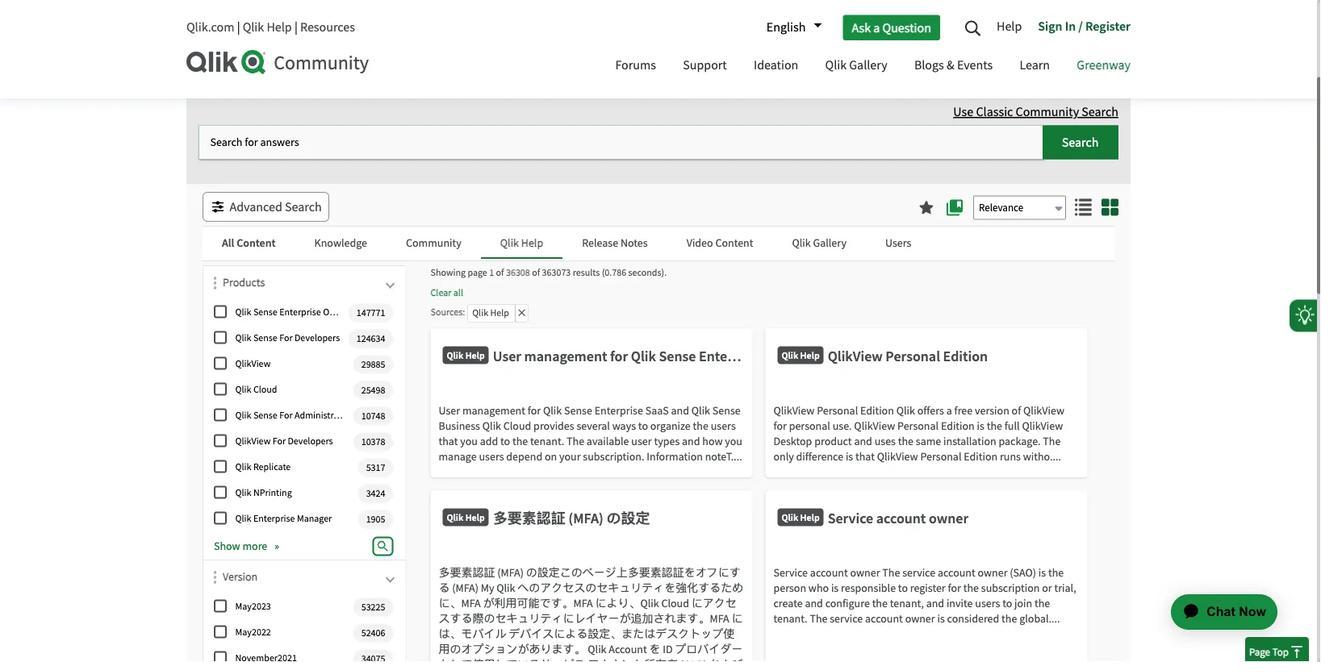 Task type: describe. For each thing, give the bounding box(es) containing it.
question
[[883, 19, 931, 36]]

seconds)
[[628, 267, 664, 279]]

0 vertical spatial qlik gallery
[[825, 57, 887, 73]]

owner up subscription
[[978, 566, 1008, 581]]

menu bar containing forums
[[603, 43, 1143, 90]]

sort filter image for version
[[213, 571, 217, 584]]

1 horizontal spatial users
[[711, 419, 736, 434]]

products button
[[223, 274, 397, 299]]

add
[[480, 435, 498, 449]]

に
[[732, 612, 743, 627]]

tenant. inside service account owner the service account owner (sao) is the person who is responsible to register for the subscription or trial, create and configure the tenant, and invite users to join the tenant. the service account owner is considered the global....
[[774, 612, 808, 627]]

qlik.com link
[[186, 19, 234, 36]]

qlik help inside button
[[500, 236, 543, 250]]

0 vertical spatial 多要素認証
[[493, 509, 566, 527]]

help inside qlik help user management for qlik sense enterprise saas and qlik sense business
[[465, 349, 485, 361]]

and down who
[[805, 597, 823, 611]]

your
[[559, 450, 581, 464]]

sort filter image for products
[[213, 277, 217, 290]]

and down register
[[926, 597, 944, 611]]

0 vertical spatial saas
[[767, 347, 797, 365]]

page top
[[1249, 646, 1289, 659]]

0 vertical spatial developers
[[295, 332, 340, 344]]

ask a question
[[852, 19, 931, 36]]

blogs & events
[[914, 57, 993, 73]]

personal up use.
[[817, 404, 858, 418]]

は、モバイル
[[439, 627, 506, 642]]

1 horizontal spatial user
[[493, 347, 521, 365]]

size image
[[1102, 199, 1119, 216]]

tenant,
[[890, 597, 924, 611]]

installation
[[943, 435, 996, 449]]

community button
[[387, 227, 481, 259]]

help inside button
[[521, 236, 543, 250]]

the inside user management for qlik sense enterprise saas and qlik sense business qlik cloud provides several ways to organize the users that you add to the tenant. the available user types and how you manage users depend on your subscription. information notet....
[[567, 435, 584, 449]]

size image
[[1075, 199, 1092, 216]]

is right who
[[831, 581, 839, 596]]

invite
[[947, 597, 973, 611]]

:
[[463, 306, 465, 319]]

10748
[[361, 410, 385, 422]]

for inside user management for qlik sense enterprise saas and qlik sense business qlik cloud provides several ways to organize the users that you add to the tenant. the available user types and how you manage users depend on your subscription. information notet....
[[528, 404, 541, 418]]

support button
[[671, 43, 739, 90]]

qlik help link
[[243, 19, 292, 36]]

english button
[[758, 14, 822, 41]]

owner up register
[[929, 509, 969, 527]]

アカウント所有者
[[588, 658, 678, 663]]

for inside qlik sense for administrators 10748
[[279, 409, 293, 422]]

the up community 'link'
[[329, 25, 346, 42]]

1 horizontal spatial of
[[532, 267, 540, 279]]

package.
[[999, 435, 1041, 449]]

qlik sense enterprise on windows
[[235, 306, 374, 319]]

users
[[885, 236, 912, 250]]

knowledge
[[314, 236, 367, 250]]

ideation
[[754, 57, 798, 73]]

release notes
[[582, 236, 648, 250]]

へのアクセスのセキュリティを強化するため
[[518, 581, 744, 596]]

page
[[468, 267, 487, 279]]

to right the add
[[500, 435, 510, 449]]

all content button
[[203, 227, 295, 261]]

✕
[[518, 307, 525, 320]]

qlik inside button
[[500, 236, 519, 250]]

qlik cloud
[[235, 384, 277, 396]]

0 horizontal spatial service
[[830, 612, 863, 627]]

person
[[774, 581, 806, 596]]

users inside service account owner the service account owner (sao) is the person who is responsible to register for the subscription or trial, create and configure the tenant, and invite users to join the tenant. the service account owner is considered the global....
[[975, 597, 1000, 611]]

多要素認証 (mfa) の設定このページ上多要素認証をオフにす る (mfa) my qlik へのアクセスのセキュリティを強化するため に、mfa が利用可能です。mfa により、qlik cloud にアクセ スする際のセキュリティにレイヤーが追加されます。mfa に は、モバイル デバイスによる設定、またはデスクトップ使 用のオプションがあります。 qlik account を id プロバイダー として使用しているサービス アカウント所有者 (sa
[[439, 566, 744, 663]]

administrators
[[295, 409, 354, 422]]

greenway
[[1077, 57, 1131, 73]]

nprinting
[[253, 487, 292, 499]]

the inside the qlikview personal edition qlik offers a free version of qlikview for personal use. qlikview personal edition is the full qlikview desktop product and uses the same installation package. the only difference is that qlikview personal edition runs witho....
[[1043, 435, 1061, 449]]

qlik nprinting
[[235, 487, 292, 499]]

qlik enterprise manager
[[235, 513, 332, 525]]

1 vertical spatial qlik gallery
[[792, 236, 847, 250]]

community inside 'link'
[[274, 50, 369, 75]]

qlik help service account owner
[[782, 509, 969, 527]]

to up tenant,
[[898, 581, 908, 596]]

1905
[[366, 513, 385, 526]]

the up global....
[[1035, 597, 1050, 611]]

»
[[274, 539, 279, 554]]

information
[[647, 450, 703, 464]]

events
[[957, 57, 993, 73]]

that inside user management for qlik sense enterprise saas and qlik sense business qlik cloud provides several ways to organize the users that you add to the tenant. the available user types and how you manage users depend on your subscription. information notet....
[[439, 435, 458, 449]]

use.
[[833, 419, 852, 434]]

0 horizontal spatial users
[[479, 450, 504, 464]]

the up how
[[693, 419, 709, 434]]

ways
[[612, 419, 636, 434]]

is down product
[[846, 450, 853, 464]]

blogs & events button
[[902, 43, 1005, 90]]

for up replicate
[[272, 435, 286, 448]]

0 vertical spatial business
[[895, 347, 950, 365]]

provides
[[534, 419, 574, 434]]

of inside the qlikview personal edition qlik offers a free version of qlikview for personal use. qlikview personal edition is the full qlikview desktop product and uses the same installation package. the only difference is that qlikview personal edition runs witho....
[[1012, 404, 1021, 418]]

help link
[[997, 12, 1030, 43]]

edition up free
[[943, 347, 988, 365]]

several
[[577, 419, 610, 434]]

qlikview personal edition qlik offers a free version of qlikview for personal use. qlikview personal edition is the full qlikview desktop product and uses the same installation package. the only difference is that qlikview personal edition runs witho....
[[774, 404, 1064, 464]]

advanced
[[230, 199, 282, 215]]

3424
[[366, 487, 385, 500]]

help inside qlik help service account owner
[[800, 511, 820, 524]]

qlik inside the qlikview personal edition qlik offers a free version of qlikview for personal use. qlikview personal edition is the full qlikview desktop product and uses the same installation package. the only difference is that qlikview personal edition runs witho....
[[896, 404, 915, 418]]

management inside user management for qlik sense enterprise saas and qlik sense business qlik cloud provides several ways to organize the users that you add to the tenant. the available user types and how you manage users depend on your subscription. information notet....
[[462, 404, 525, 418]]

qlik inside qlik sense for administrators 10748
[[235, 409, 251, 422]]

1 vertical spatial developers
[[288, 435, 333, 448]]

manager
[[297, 513, 332, 525]]

qlik.com
[[186, 19, 234, 36]]

page
[[1249, 646, 1270, 659]]

the up or
[[1048, 566, 1064, 581]]

classic
[[976, 104, 1013, 120]]

manage
[[439, 450, 477, 464]]

多要素認証 inside the 多要素認証 (mfa) の設定このページ上多要素認証をオフにす る (mfa) my qlik へのアクセスのセキュリティを強化するため に、mfa が利用可能です。mfa により、qlik cloud にアクセ スする際のセキュリティにレイヤーが追加されます。mfa に は、モバイル デバイスによる設定、またはデスクトップ使 用のオプションがあります。 qlik account を id プロバイダー として使用しているサービス アカウント所有者 (sa
[[439, 566, 495, 581]]

saas inside user management for qlik sense enterprise saas and qlik sense business qlik cloud provides several ways to organize the users that you add to the tenant. the available user types and how you manage users depend on your subscription. information notet....
[[645, 404, 669, 418]]

多要素認証 (mfa) の設定 link
[[493, 509, 650, 535]]

english
[[766, 19, 806, 36]]

knowledge button
[[295, 227, 387, 259]]

depend
[[506, 450, 542, 464]]

1 you from the left
[[460, 435, 478, 449]]

for inside the qlikview personal edition qlik offers a free version of qlikview for personal use. qlikview personal edition is the full qlikview desktop product and uses the same installation package. the only difference is that qlikview personal edition runs witho....
[[774, 419, 787, 434]]

tenant. inside user management for qlik sense enterprise saas and qlik sense business qlik cloud provides several ways to organize the users that you add to the tenant. the available user types and how you manage users depend on your subscription. information notet....
[[530, 435, 564, 449]]

search inside advanced search button
[[285, 199, 322, 215]]

difference
[[796, 450, 843, 464]]

for inside service account owner the service account owner (sao) is the person who is responsible to register for the subscription or trial, create and configure the tenant, and invite users to join the tenant. the service account owner is considered the global....
[[948, 581, 961, 596]]

results
[[573, 267, 600, 279]]

1 horizontal spatial service
[[828, 509, 873, 527]]

.
[[664, 267, 667, 279]]

clear
[[431, 287, 451, 299]]

business inside user management for qlik sense enterprise saas and qlik sense business qlik cloud provides several ways to organize the users that you add to the tenant. the available user types and how you manage users depend on your subscription. information notet....
[[439, 419, 480, 434]]

qlik help user management for qlik sense enterprise saas and qlik sense business
[[447, 347, 950, 365]]

version button
[[223, 569, 397, 593]]

forums button
[[603, 43, 668, 90]]

の設定このページ上多要素認証をオフにす
[[526, 566, 741, 581]]

account up register
[[876, 509, 926, 527]]

full
[[1005, 419, 1020, 434]]

who
[[809, 581, 829, 596]]

qlik community
[[186, 25, 274, 42]]

qlik help qlikview personal edition
[[782, 347, 988, 365]]

10378
[[361, 436, 385, 448]]

the down version
[[987, 419, 1002, 434]]

community inside button
[[406, 236, 461, 250]]

greenway link
[[1065, 43, 1143, 90]]

account
[[609, 643, 647, 657]]

/
[[1078, 18, 1083, 34]]

list containing qlik community
[[186, 12, 1086, 55]]

cloud inside user management for qlik sense enterprise saas and qlik sense business qlik cloud provides several ways to organize the users that you add to the tenant. the available user types and how you manage users depend on your subscription. information notet....
[[503, 419, 531, 434]]

is up installation
[[977, 419, 985, 434]]

sense inside qlik sense for administrators 10748
[[253, 409, 277, 422]]

に、mfa
[[439, 597, 481, 611]]



Task type: locate. For each thing, give the bounding box(es) containing it.
search
[[289, 25, 326, 42], [1082, 104, 1119, 120], [1062, 134, 1099, 151], [285, 199, 322, 215]]

1 vertical spatial gallery
[[813, 236, 847, 250]]

subscription
[[981, 581, 1040, 596]]

may2023
[[235, 601, 271, 613]]

the up 'invite'
[[963, 581, 979, 596]]

global....
[[1019, 612, 1060, 627]]

1 horizontal spatial a
[[946, 404, 952, 418]]

community link
[[186, 50, 587, 75]]

cloud up depend
[[503, 419, 531, 434]]

cloud inside the 多要素認証 (mfa) の設定このページ上多要素認証をオフにす る (mfa) my qlik へのアクセスのセキュリティを強化するため に、mfa が利用可能です。mfa により、qlik cloud にアクセ スする際のセキュリティにレイヤーが追加されます。mfa に は、モバイル デバイスによる設定、またはデスクトップ使 用のオプションがあります。 qlik account を id プロバイダー として使用しているサービス アカウント所有者 (sa
[[661, 597, 689, 611]]

version
[[975, 404, 1009, 418]]

1 horizontal spatial that
[[855, 450, 875, 464]]

owner
[[929, 509, 969, 527], [850, 566, 880, 581], [978, 566, 1008, 581], [905, 612, 935, 627]]

多要素認証 down depend
[[493, 509, 566, 527]]

content for video content
[[715, 236, 753, 250]]

多要素認証
[[493, 509, 566, 527], [439, 566, 495, 581]]

0 horizontal spatial (mfa)
[[452, 581, 479, 596]]

forums
[[615, 57, 656, 73]]

saas up organize
[[645, 404, 669, 418]]

service account owner the service account owner (sao) is the person who is responsible to register for the subscription or trial, create and configure the tenant, and invite users to join the tenant. the service account owner is considered the global....
[[774, 566, 1076, 627]]

0 vertical spatial qlik help
[[500, 236, 543, 250]]

showing page 1 of 36308 of 363073 results (0.786 seconds) . clear all
[[431, 267, 667, 299]]

(mfa) up the が利用可能です。mfa
[[497, 566, 524, 581]]

of up full
[[1012, 404, 1021, 418]]

application
[[1141, 575, 1297, 650]]

0 horizontal spatial service
[[774, 566, 808, 581]]

desktop
[[774, 435, 812, 449]]

account up who
[[810, 566, 848, 581]]

and up organize
[[671, 404, 689, 418]]

edition down free
[[941, 419, 975, 434]]

0 vertical spatial on
[[323, 306, 335, 319]]

on
[[323, 306, 335, 319], [545, 450, 557, 464]]

0 vertical spatial gallery
[[849, 57, 887, 73]]

0 vertical spatial users
[[711, 419, 736, 434]]

の設定
[[607, 509, 650, 527]]

0 horizontal spatial business
[[439, 419, 480, 434]]

to down subscription
[[1002, 597, 1012, 611]]

gallery left users
[[813, 236, 847, 250]]

1 vertical spatial business
[[439, 419, 480, 434]]

qlik inside list
[[186, 25, 208, 42]]

search inside list
[[289, 25, 326, 42]]

service inside service account owner the service account owner (sao) is the person who is responsible to register for the subscription or trial, create and configure the tenant, and invite users to join the tenant. the service account owner is considered the global....
[[774, 566, 808, 581]]

learn button
[[1008, 43, 1062, 90]]

| right the qlik help link
[[295, 19, 298, 36]]

for up qlikview for developers
[[279, 409, 293, 422]]

2 vertical spatial users
[[975, 597, 1000, 611]]

1 | from the left
[[237, 19, 240, 36]]

or
[[1042, 581, 1052, 596]]

community
[[210, 25, 274, 42], [349, 25, 412, 42], [274, 50, 369, 75], [1016, 104, 1079, 120], [406, 236, 461, 250]]

0 vertical spatial sort filter image
[[213, 277, 217, 290]]

1 vertical spatial sort filter image
[[213, 571, 217, 584]]

help
[[997, 18, 1022, 34], [267, 19, 292, 36], [521, 236, 543, 250], [490, 307, 509, 320], [465, 349, 485, 361], [800, 349, 820, 361], [465, 511, 485, 524], [800, 511, 820, 524]]

menu bar
[[603, 43, 1143, 90]]

1 horizontal spatial content
[[715, 236, 753, 250]]

sort filter image left products
[[213, 277, 217, 290]]

all
[[453, 287, 463, 299]]

a left free
[[946, 404, 952, 418]]

organize
[[650, 419, 691, 434]]

for down qlik sense enterprise on windows on the top
[[279, 332, 293, 344]]

that down uses
[[855, 450, 875, 464]]

gallery down ask
[[849, 57, 887, 73]]

support
[[683, 57, 727, 73]]

2 horizontal spatial (mfa)
[[568, 509, 604, 527]]

2 horizontal spatial of
[[1012, 404, 1021, 418]]

0 vertical spatial that
[[439, 435, 458, 449]]

service account owner link
[[828, 509, 969, 535]]

0 vertical spatial service
[[828, 509, 873, 527]]

qlik gallery link
[[813, 43, 900, 90]]

user management for qlik sense enterprise saas and qlik sense business link
[[493, 347, 950, 373]]

0 horizontal spatial on
[[323, 306, 335, 319]]

2 horizontal spatial cloud
[[661, 597, 689, 611]]

content
[[237, 236, 276, 250], [715, 236, 753, 250]]

2 vertical spatial (mfa)
[[452, 581, 479, 596]]

qlik inside qlik help qlikview personal edition
[[782, 349, 798, 361]]

1 vertical spatial service
[[774, 566, 808, 581]]

may2022
[[235, 626, 271, 639]]

qlik gallery down ask
[[825, 57, 887, 73]]

saas up personal
[[767, 347, 797, 365]]

account down tenant,
[[865, 612, 903, 627]]

25498
[[361, 384, 385, 397]]

notes
[[621, 236, 648, 250]]

create
[[774, 597, 803, 611]]

uses
[[875, 435, 896, 449]]

1 vertical spatial saas
[[645, 404, 669, 418]]

29885
[[361, 358, 385, 371]]

0 horizontal spatial gallery
[[813, 236, 847, 250]]

| right qlik.com link at the top left of page
[[237, 19, 240, 36]]

service down configure
[[830, 612, 863, 627]]

business up manage
[[439, 419, 480, 434]]

types
[[654, 435, 680, 449]]

0 horizontal spatial user
[[439, 404, 460, 418]]

1 vertical spatial tenant.
[[774, 612, 808, 627]]

for up 'invite'
[[948, 581, 961, 596]]

users down the add
[[479, 450, 504, 464]]

service down difference
[[828, 509, 873, 527]]

how
[[702, 435, 723, 449]]

for up provides
[[528, 404, 541, 418]]

you up manage
[[460, 435, 478, 449]]

2 you from the left
[[725, 435, 742, 449]]

|
[[237, 19, 240, 36], [295, 19, 298, 36]]

free
[[954, 404, 973, 418]]

1 horizontal spatial |
[[295, 19, 298, 36]]

1 horizontal spatial (mfa)
[[497, 566, 524, 581]]

qlik inside qlik help user management for qlik sense enterprise saas and qlik sense business
[[447, 349, 463, 361]]

1 horizontal spatial cloud
[[503, 419, 531, 434]]

sort filter image
[[213, 277, 217, 290], [213, 571, 217, 584]]

on inside user management for qlik sense enterprise saas and qlik sense business qlik cloud provides several ways to organize the users that you add to the tenant. the available user types and how you manage users depend on your subscription. information notet....
[[545, 450, 557, 464]]

help inside qlik help qlikview personal edition
[[800, 349, 820, 361]]

用のオプションがあります。
[[439, 643, 586, 657]]

1 vertical spatial a
[[946, 404, 952, 418]]

business up offers
[[895, 347, 950, 365]]

sign
[[1038, 18, 1062, 34]]

the up depend
[[512, 435, 528, 449]]

advanced search button
[[203, 192, 329, 222]]

on left windows
[[323, 306, 335, 319]]

a right ask
[[873, 19, 880, 36]]

1 horizontal spatial on
[[545, 450, 557, 464]]

0 horizontal spatial |
[[237, 19, 240, 36]]

1 vertical spatial (mfa)
[[497, 566, 524, 581]]

users up how
[[711, 419, 736, 434]]

1 content from the left
[[237, 236, 276, 250]]

users up considered
[[975, 597, 1000, 611]]

for up the ways
[[610, 347, 628, 365]]

2 horizontal spatial users
[[975, 597, 1000, 611]]

user management for qlik sense enterprise saas and qlik sense business qlik cloud provides several ways to organize the users that you add to the tenant. the available user types and how you manage users depend on your subscription. information notet....
[[439, 404, 742, 464]]

the down join
[[1002, 612, 1017, 627]]

にアクセ
[[691, 597, 737, 611]]

witho....
[[1023, 450, 1061, 464]]

content for all content
[[237, 236, 276, 250]]

help inside qlik help 多要素認証 (mfa) の設定
[[465, 511, 485, 524]]

0 vertical spatial management
[[524, 347, 607, 365]]

all content
[[222, 236, 276, 250]]

personal up same
[[897, 419, 939, 434]]

1 horizontal spatial gallery
[[849, 57, 887, 73]]

owner up responsible
[[850, 566, 880, 581]]

service up register
[[902, 566, 935, 581]]

tenant.
[[530, 435, 564, 449], [774, 612, 808, 627]]

user inside user management for qlik sense enterprise saas and qlik sense business qlik cloud provides several ways to organize the users that you add to the tenant. the available user types and how you manage users depend on your subscription. information notet....
[[439, 404, 460, 418]]

(mfa) left "の設定"
[[568, 509, 604, 527]]

を
[[649, 643, 661, 657]]

0 vertical spatial service
[[902, 566, 935, 581]]

(mfa) up 'に、mfa'
[[452, 581, 479, 596]]

2 vertical spatial cloud
[[661, 597, 689, 611]]

qlik community link
[[186, 25, 274, 42]]

1 vertical spatial cloud
[[503, 419, 531, 434]]

you up notet....
[[725, 435, 742, 449]]

page top button
[[1245, 638, 1309, 663]]

enterprise
[[279, 306, 321, 319], [699, 347, 764, 365], [595, 404, 643, 418], [253, 513, 295, 525]]

多要素認証 up my
[[439, 566, 495, 581]]

2 sort filter image from the top
[[213, 571, 217, 584]]

show more »
[[214, 539, 279, 554]]

enterprise inside user management for qlik sense enterprise saas and qlik sense business qlik cloud provides several ways to organize the users that you add to the tenant. the available user types and how you manage users depend on your subscription. information notet....
[[595, 404, 643, 418]]

replicate
[[253, 461, 291, 473]]

clear all button
[[431, 285, 463, 301]]

1
[[489, 267, 494, 279]]

a inside the qlikview personal edition qlik offers a free version of qlikview for personal use. qlikview personal edition is the full qlikview desktop product and uses the same installation package. the only difference is that qlikview personal edition runs witho....
[[946, 404, 952, 418]]

service
[[828, 509, 873, 527], [774, 566, 808, 581]]

0 horizontal spatial a
[[873, 19, 880, 36]]

0 horizontal spatial tenant.
[[530, 435, 564, 449]]

the right uses
[[898, 435, 914, 449]]

0 vertical spatial tenant.
[[530, 435, 564, 449]]

and left how
[[682, 435, 700, 449]]

that
[[439, 435, 458, 449], [855, 450, 875, 464]]

として使用しているサービス
[[439, 658, 586, 663]]

content right all
[[237, 236, 276, 250]]

1 vertical spatial on
[[545, 450, 557, 464]]

0 vertical spatial cloud
[[253, 384, 277, 396]]

cloud left にアクセ
[[661, 597, 689, 611]]

personal down same
[[920, 450, 962, 464]]

the up responsible
[[882, 566, 900, 581]]

management
[[524, 347, 607, 365], [462, 404, 525, 418]]

qlik help up 36308
[[500, 236, 543, 250]]

1 sort filter image from the top
[[213, 277, 217, 290]]

video content
[[687, 236, 753, 250]]

of right 36308
[[532, 267, 540, 279]]

1 vertical spatial qlik help
[[472, 307, 509, 320]]

of right "1"
[[496, 267, 504, 279]]

プロバイダー
[[675, 643, 743, 657]]

1 horizontal spatial you
[[725, 435, 742, 449]]

and inside the qlikview personal edition qlik offers a free version of qlikview for personal use. qlikview personal edition is the full qlikview desktop product and uses the same installation package. the only difference is that qlikview personal edition runs witho....
[[854, 435, 872, 449]]

management up the add
[[462, 404, 525, 418]]

2 content from the left
[[715, 236, 753, 250]]

business
[[895, 347, 950, 365], [439, 419, 480, 434]]

edition up uses
[[860, 404, 894, 418]]

and left uses
[[854, 435, 872, 449]]

content right video
[[715, 236, 753, 250]]

1 vertical spatial service
[[830, 612, 863, 627]]

1 vertical spatial that
[[855, 450, 875, 464]]

responsible
[[841, 581, 896, 596]]

is left considered
[[937, 612, 945, 627]]

show
[[214, 539, 240, 554]]

list
[[186, 12, 1086, 55]]

1 vertical spatial management
[[462, 404, 525, 418]]

the up witho....
[[1043, 435, 1061, 449]]

in
[[1065, 18, 1076, 34]]

edition down installation
[[964, 450, 998, 464]]

1 horizontal spatial service
[[902, 566, 935, 581]]

the down responsible
[[872, 597, 888, 611]]

resources
[[300, 19, 355, 36]]

account up 'invite'
[[938, 566, 976, 581]]

1 vertical spatial users
[[479, 450, 504, 464]]

tenant. down create
[[774, 612, 808, 627]]

0 vertical spatial user
[[493, 347, 521, 365]]

personal
[[789, 419, 830, 434]]

register
[[910, 581, 946, 596]]

1 horizontal spatial saas
[[767, 347, 797, 365]]

my
[[481, 581, 494, 596]]

is up or
[[1039, 566, 1046, 581]]

for up desktop
[[774, 419, 787, 434]]

0 horizontal spatial of
[[496, 267, 504, 279]]

0 vertical spatial (mfa)
[[568, 509, 604, 527]]

0 horizontal spatial content
[[237, 236, 276, 250]]

qlik help right ":"
[[472, 307, 509, 320]]

2 | from the left
[[295, 19, 298, 36]]

personal up offers
[[886, 347, 940, 365]]

that inside the qlikview personal edition qlik offers a free version of qlikview for personal use. qlikview personal edition is the full qlikview desktop product and uses the same installation package. the only difference is that qlikview personal edition runs witho....
[[855, 450, 875, 464]]

sign in / register link
[[1030, 12, 1131, 43]]

cloud up qlik sense for administrators 10748
[[253, 384, 277, 396]]

qlik image
[[186, 50, 267, 74]]

qlik gallery
[[825, 57, 887, 73], [792, 236, 847, 250]]

personal
[[886, 347, 940, 365], [817, 404, 858, 418], [897, 419, 939, 434], [920, 450, 962, 464]]

0 horizontal spatial you
[[460, 435, 478, 449]]

53225
[[361, 601, 385, 614]]

qlik gallery left users
[[792, 236, 847, 250]]

qlik inside qlik help service account owner
[[782, 511, 798, 524]]

to up "user"
[[638, 419, 648, 434]]

1 vertical spatial 多要素認証
[[439, 566, 495, 581]]

developers down qlik sense enterprise on windows on the top
[[295, 332, 340, 344]]

developers down qlik sense for administrators 10748
[[288, 435, 333, 448]]

that up manage
[[439, 435, 458, 449]]

a inside the "ask a question" link
[[873, 19, 880, 36]]

qlik inside qlik help 多要素認証 (mfa) の設定
[[447, 511, 463, 524]]

release
[[582, 236, 618, 250]]

and up personal
[[800, 347, 824, 365]]

the up your
[[567, 435, 584, 449]]

use
[[953, 104, 974, 120]]

resources link
[[300, 19, 355, 36]]

sort filter image left "version"
[[213, 571, 217, 584]]

0 horizontal spatial saas
[[645, 404, 669, 418]]

qlikview
[[828, 347, 883, 365], [235, 358, 271, 370], [774, 404, 815, 418], [1023, 404, 1064, 418], [854, 419, 895, 434], [1022, 419, 1063, 434], [235, 435, 271, 448], [877, 450, 918, 464]]

0 horizontal spatial that
[[439, 435, 458, 449]]

owner down tenant,
[[905, 612, 935, 627]]

1 horizontal spatial business
[[895, 347, 950, 365]]

more
[[242, 539, 267, 554]]

1 horizontal spatial tenant.
[[774, 612, 808, 627]]

sign in / register
[[1038, 18, 1131, 34]]

users
[[711, 419, 736, 434], [479, 450, 504, 464], [975, 597, 1000, 611]]

the down who
[[810, 612, 828, 627]]

sources
[[431, 306, 463, 319]]

on left your
[[545, 450, 557, 464]]

user up manage
[[439, 404, 460, 418]]

management down ✕
[[524, 347, 607, 365]]

user down ✕
[[493, 347, 521, 365]]

1 vertical spatial user
[[439, 404, 460, 418]]

0 horizontal spatial cloud
[[253, 384, 277, 396]]

0 vertical spatial a
[[873, 19, 880, 36]]



Task type: vqa. For each thing, say whether or not it's contained in the screenshot.


